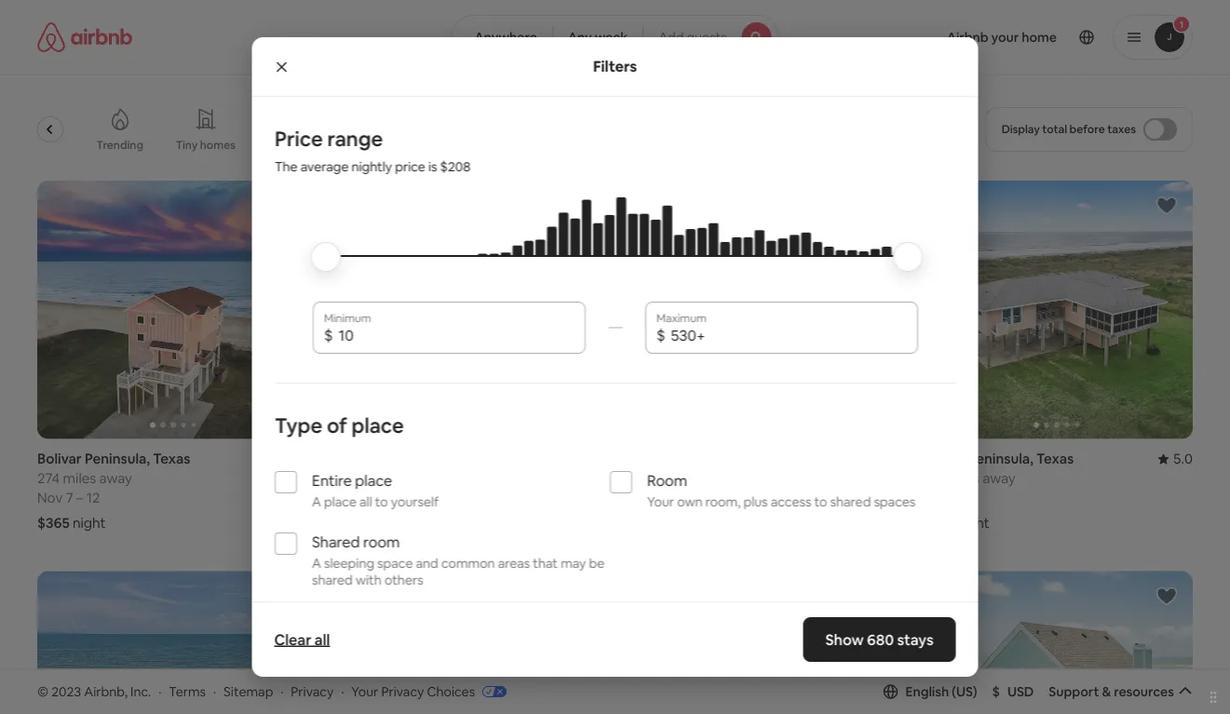 Task type: locate. For each thing, give the bounding box(es) containing it.
nov down pirates
[[332, 489, 357, 507]]

add
[[659, 29, 684, 46]]

2 away from the left
[[690, 470, 723, 488]]

274 inside bolivar peninsula, texas 274 miles away nov 1 – 6 night
[[921, 470, 944, 488]]

total
[[1043, 122, 1068, 137]]

0 horizontal spatial $
[[324, 325, 333, 345]]

1 horizontal spatial bolivar
[[921, 450, 966, 468]]

1 vertical spatial shared
[[312, 572, 352, 589]]

2 horizontal spatial $
[[993, 684, 1001, 700]]

5.0
[[1174, 450, 1194, 468]]

1 – from the left
[[76, 489, 83, 507]]

2 6 from the left
[[969, 489, 977, 507]]

12 right 7 at the left bottom
[[86, 489, 100, 507]]

room your own room, plus access to shared spaces
[[647, 471, 916, 510]]

6
[[379, 489, 387, 507], [969, 489, 977, 507]]

a inside 'entire place a place all to yourself'
[[312, 494, 321, 510]]

$
[[324, 325, 333, 345], [656, 325, 665, 345], [993, 684, 1001, 700]]

1 texas from the left
[[153, 450, 190, 468]]

texas inside bolivar peninsula, texas 274 miles away nov 1 – 6 night
[[1037, 450, 1074, 468]]

your inside room your own room, plus access to shared spaces
[[647, 494, 674, 510]]

peninsula,
[[85, 450, 150, 468], [969, 450, 1034, 468]]

all inside button
[[315, 630, 330, 649]]

nov inside pirates beach nov 1 – 6
[[332, 489, 357, 507]]

privacy
[[291, 684, 334, 700], [381, 684, 424, 700]]

texas
[[153, 450, 190, 468], [1037, 450, 1074, 468]]

$ usd
[[993, 684, 1035, 700]]

6 down beach on the left of page
[[379, 489, 387, 507]]

of
[[326, 412, 347, 439]]

1 peninsula, from the left
[[85, 450, 150, 468]]

274 for 7
[[37, 470, 60, 488]]

0 vertical spatial add to wishlist: bolivar peninsula, texas image
[[1156, 195, 1179, 217]]

1 horizontal spatial show
[[826, 630, 864, 649]]

0 horizontal spatial show
[[572, 602, 606, 618]]

1 horizontal spatial peninsula,
[[969, 450, 1034, 468]]

1 right 'spaces'
[[950, 489, 956, 507]]

1 night from the left
[[73, 514, 106, 533]]

1 to from the left
[[375, 494, 388, 510]]

english (us)
[[906, 684, 978, 700]]

0 vertical spatial shared
[[830, 494, 871, 510]]

1 away from the left
[[99, 470, 132, 488]]

add to wishlist: bolivar peninsula, texas image
[[862, 586, 884, 608]]

2 a from the top
[[312, 555, 321, 572]]

show left map at the bottom of the page
[[572, 602, 606, 618]]

nov right 'spaces'
[[921, 489, 947, 507]]

0 horizontal spatial away
[[99, 470, 132, 488]]

all inside 'entire place a place all to yourself'
[[359, 494, 372, 510]]

$ down most stays cost more than $133 per night. image
[[656, 325, 665, 345]]

miles inside bolivar peninsula, texas 274 miles away nov 7 – 12 $365 night
[[63, 470, 96, 488]]

place
[[351, 412, 404, 439], [355, 471, 392, 490], [324, 494, 356, 510]]

– down pirates
[[369, 489, 376, 507]]

2 · from the left
[[213, 684, 216, 700]]

shared inside the shared room a sleeping space and common areas that may be shared with others
[[312, 572, 352, 589]]

0 horizontal spatial miles
[[63, 470, 96, 488]]

a
[[312, 494, 321, 510], [312, 555, 321, 572]]

2 horizontal spatial miles
[[947, 470, 980, 488]]

2 – from the left
[[369, 489, 376, 507]]

0 horizontal spatial texas
[[153, 450, 190, 468]]

0 horizontal spatial privacy
[[291, 684, 334, 700]]

any week button
[[552, 15, 644, 60]]

add to wishlist: galveston, texas image
[[1156, 586, 1179, 608]]

all
[[359, 494, 372, 510], [315, 630, 330, 649]]

680
[[867, 630, 894, 649]]

inc.
[[130, 684, 151, 700]]

1 horizontal spatial 6
[[969, 489, 977, 507]]

12
[[86, 489, 100, 507], [655, 489, 669, 507]]

0 vertical spatial a
[[312, 494, 321, 510]]

1 a from the top
[[312, 494, 321, 510]]

a for shared room
[[312, 555, 321, 572]]

1 horizontal spatial away
[[690, 470, 723, 488]]

0 horizontal spatial 1
[[360, 489, 366, 507]]

4 nov from the left
[[921, 489, 947, 507]]

filters dialog
[[252, 37, 979, 715]]

texas for bolivar peninsula, texas 274 miles away nov 1 – 6 night
[[1037, 450, 1074, 468]]

1 horizontal spatial all
[[359, 494, 372, 510]]

to right access
[[814, 494, 827, 510]]

own
[[677, 494, 703, 510]]

away for bolivar peninsula, texas 274 miles away nov 7 – 12 $365 night
[[99, 470, 132, 488]]

price range the average nightly price is ‎$208
[[274, 125, 470, 175]]

0 horizontal spatial 6
[[379, 489, 387, 507]]

group containing beachfront
[[6, 93, 874, 166]]

0 horizontal spatial 12
[[86, 489, 100, 507]]

add guests
[[659, 29, 727, 46]]

entire
[[312, 471, 352, 490]]

add to wishlist: freeport, texas image
[[567, 586, 589, 608]]

12 inside bolivar peninsula, texas 274 miles away nov 7 – 12 $365 night
[[86, 489, 100, 507]]

1 vertical spatial your
[[352, 684, 379, 700]]

nov down 283
[[627, 489, 652, 507]]

0 horizontal spatial add to wishlist: bolivar peninsula, texas image
[[272, 586, 295, 608]]

2 1 from the left
[[950, 489, 956, 507]]

0 horizontal spatial bolivar
[[37, 450, 82, 468]]

3 – from the left
[[672, 489, 679, 507]]

1 $ text field from the left
[[338, 326, 574, 345]]

be
[[589, 555, 604, 572]]

shared
[[830, 494, 871, 510], [312, 572, 352, 589]]

your privacy choices link
[[352, 684, 507, 702]]

6 right 'spaces'
[[969, 489, 977, 507]]

3 miles from the left
[[947, 470, 980, 488]]

None search field
[[451, 15, 779, 60]]

place down entire
[[324, 494, 356, 510]]

sleeping
[[324, 555, 374, 572]]

night
[[73, 514, 106, 533], [957, 514, 990, 533]]

range
[[327, 125, 383, 152]]

miles inside 283 miles away nov 12 – 17
[[654, 470, 687, 488]]

$ left usd
[[993, 684, 1001, 700]]

0 horizontal spatial your
[[352, 684, 379, 700]]

2 horizontal spatial away
[[983, 470, 1016, 488]]

4 – from the left
[[959, 489, 966, 507]]

0 vertical spatial your
[[647, 494, 674, 510]]

beach
[[378, 470, 418, 488]]

1 nov from the left
[[37, 489, 63, 507]]

access
[[771, 494, 811, 510]]

1 horizontal spatial 12
[[655, 489, 669, 507]]

place right the of
[[351, 412, 404, 439]]

1 inside bolivar peninsula, texas 274 miles away nov 1 – 6 night
[[950, 489, 956, 507]]

– right 7 at the left bottom
[[76, 489, 83, 507]]

– left the 17
[[672, 489, 679, 507]]

0 vertical spatial show
[[572, 602, 606, 618]]

display total before taxes
[[1002, 122, 1137, 137]]

a down entire
[[312, 494, 321, 510]]

2 miles from the left
[[654, 470, 687, 488]]

show 680 stays
[[826, 630, 934, 649]]

2 privacy from the left
[[381, 684, 424, 700]]

1 horizontal spatial 274
[[921, 470, 944, 488]]

2 peninsula, from the left
[[969, 450, 1034, 468]]

your right privacy link
[[352, 684, 379, 700]]

$ text field
[[338, 326, 574, 345], [671, 326, 907, 345]]

1 vertical spatial all
[[315, 630, 330, 649]]

· right inc.
[[159, 684, 162, 700]]

away
[[99, 470, 132, 488], [690, 470, 723, 488], [983, 470, 1016, 488]]

beachfront
[[6, 138, 65, 152]]

1 horizontal spatial privacy
[[381, 684, 424, 700]]

to
[[375, 494, 388, 510], [814, 494, 827, 510]]

1 vertical spatial a
[[312, 555, 321, 572]]

2 274 from the left
[[921, 470, 944, 488]]

profile element
[[802, 0, 1194, 75]]

0 horizontal spatial peninsula,
[[85, 450, 150, 468]]

a for entire place
[[312, 494, 321, 510]]

group
[[6, 93, 874, 166], [37, 181, 310, 439], [332, 181, 604, 439], [627, 181, 899, 439], [921, 181, 1194, 439], [37, 572, 310, 715], [332, 572, 604, 715], [627, 572, 899, 715], [921, 572, 1194, 715]]

show for show 680 stays
[[826, 630, 864, 649]]

show inside button
[[572, 602, 606, 618]]

stays
[[897, 630, 934, 649]]

274 inside bolivar peninsula, texas 274 miles away nov 7 – 12 $365 night
[[37, 470, 60, 488]]

clear
[[274, 630, 312, 649]]

anywhere
[[475, 29, 537, 46]]

12 left the 17
[[655, 489, 669, 507]]

2 nov from the left
[[332, 489, 357, 507]]

3 away from the left
[[983, 470, 1016, 488]]

type of place
[[274, 412, 404, 439]]

all down pirates
[[359, 494, 372, 510]]

your down room
[[647, 494, 674, 510]]

3 nov from the left
[[627, 489, 652, 507]]

nov inside bolivar peninsula, texas 274 miles away nov 1 – 6 night
[[921, 489, 947, 507]]

privacy down the clear all button
[[291, 684, 334, 700]]

shared
[[312, 532, 360, 551]]

· left privacy link
[[281, 684, 284, 700]]

– right 'spaces'
[[959, 489, 966, 507]]

show left 680
[[826, 630, 864, 649]]

privacy left choices
[[381, 684, 424, 700]]

1 horizontal spatial $ text field
[[671, 326, 907, 345]]

$ up the of
[[324, 325, 333, 345]]

2 vertical spatial place
[[324, 494, 356, 510]]

1 horizontal spatial texas
[[1037, 450, 1074, 468]]

bolivar peninsula, texas 274 miles away nov 1 – 6 night
[[921, 450, 1074, 533]]

terms
[[169, 684, 206, 700]]

nov inside 283 miles away nov 12 – 17
[[627, 489, 652, 507]]

place right entire
[[355, 471, 392, 490]]

0 vertical spatial all
[[359, 494, 372, 510]]

may
[[561, 555, 586, 572]]

sitemap link
[[224, 684, 273, 700]]

274 for 1
[[921, 470, 944, 488]]

terms · sitemap · privacy
[[169, 684, 334, 700]]

add to wishlist: galveston, texas image
[[567, 195, 589, 217]]

nov left 7 at the left bottom
[[37, 489, 63, 507]]

support & resources
[[1049, 684, 1175, 700]]

show inside filters dialog
[[826, 630, 864, 649]]

0 horizontal spatial night
[[73, 514, 106, 533]]

room
[[363, 532, 400, 551]]

entire place a place all to yourself
[[312, 471, 439, 510]]

shared left 'spaces'
[[830, 494, 871, 510]]

miles for bolivar peninsula, texas 274 miles away nov 1 – 6 night
[[947, 470, 980, 488]]

0 horizontal spatial 274
[[37, 470, 60, 488]]

bolivar inside bolivar peninsula, texas 274 miles away nov 7 – 12 $365 night
[[37, 450, 82, 468]]

shared left with
[[312, 572, 352, 589]]

0 horizontal spatial shared
[[312, 572, 352, 589]]

· right privacy link
[[341, 684, 344, 700]]

1 horizontal spatial shared
[[830, 494, 871, 510]]

2 to from the left
[[814, 494, 827, 510]]

1 1 from the left
[[360, 489, 366, 507]]

to down beach on the left of page
[[375, 494, 388, 510]]

2 night from the left
[[957, 514, 990, 533]]

space
[[377, 555, 413, 572]]

common
[[441, 555, 495, 572]]

domes
[[368, 138, 405, 152]]

any
[[568, 29, 592, 46]]

1 miles from the left
[[63, 470, 96, 488]]

1 horizontal spatial to
[[814, 494, 827, 510]]

1 6 from the left
[[379, 489, 387, 507]]

0 horizontal spatial to
[[375, 494, 388, 510]]

that
[[533, 555, 558, 572]]

1 vertical spatial show
[[826, 630, 864, 649]]

– inside 283 miles away nov 12 – 17
[[672, 489, 679, 507]]

a inside the shared room a sleeping space and common areas that may be shared with others
[[312, 555, 321, 572]]

peninsula, inside bolivar peninsula, texas 274 miles away nov 7 – 12 $365 night
[[85, 450, 150, 468]]

·
[[159, 684, 162, 700], [213, 684, 216, 700], [281, 684, 284, 700], [341, 684, 344, 700]]

· right terms
[[213, 684, 216, 700]]

1 horizontal spatial miles
[[654, 470, 687, 488]]

miles inside bolivar peninsula, texas 274 miles away nov 1 – 6 night
[[947, 470, 980, 488]]

2023
[[51, 684, 81, 700]]

to inside 'entire place a place all to yourself'
[[375, 494, 388, 510]]

–
[[76, 489, 83, 507], [369, 489, 376, 507], [672, 489, 679, 507], [959, 489, 966, 507]]

peninsula, inside bolivar peninsula, texas 274 miles away nov 1 – 6 night
[[969, 450, 1034, 468]]

nightly
[[351, 158, 392, 175]]

away inside bolivar peninsula, texas 274 miles away nov 7 – 12 $365 night
[[99, 470, 132, 488]]

all right 'clear'
[[315, 630, 330, 649]]

‎$208
[[440, 158, 470, 175]]

privacy link
[[291, 684, 334, 700]]

1 horizontal spatial 1
[[950, 489, 956, 507]]

0 horizontal spatial all
[[315, 630, 330, 649]]

1 horizontal spatial night
[[957, 514, 990, 533]]

1 horizontal spatial your
[[647, 494, 674, 510]]

1 down pirates
[[360, 489, 366, 507]]

2 bolivar from the left
[[921, 450, 966, 468]]

away inside bolivar peninsula, texas 274 miles away nov 1 – 6 night
[[983, 470, 1016, 488]]

2 12 from the left
[[655, 489, 669, 507]]

1 bolivar from the left
[[37, 450, 82, 468]]

17
[[682, 489, 695, 507]]

a down shared at the bottom of the page
[[312, 555, 321, 572]]

show
[[572, 602, 606, 618], [826, 630, 864, 649]]

add to wishlist: bolivar peninsula, texas image
[[1156, 195, 1179, 217], [272, 586, 295, 608]]

274
[[37, 470, 60, 488], [921, 470, 944, 488]]

2 texas from the left
[[1037, 450, 1074, 468]]

1 274 from the left
[[37, 470, 60, 488]]

texas inside bolivar peninsula, texas 274 miles away nov 7 – 12 $365 night
[[153, 450, 190, 468]]

1 vertical spatial add to wishlist: bolivar peninsula, texas image
[[272, 586, 295, 608]]

0 horizontal spatial $ text field
[[338, 326, 574, 345]]

bolivar inside bolivar peninsula, texas 274 miles away nov 1 – 6 night
[[921, 450, 966, 468]]

1 12 from the left
[[86, 489, 100, 507]]



Task type: describe. For each thing, give the bounding box(es) containing it.
your privacy choices
[[352, 684, 475, 700]]

1 vertical spatial place
[[355, 471, 392, 490]]

guests
[[687, 29, 727, 46]]

1 horizontal spatial add to wishlist: bolivar peninsula, texas image
[[1156, 195, 1179, 217]]

6 inside bolivar peninsula, texas 274 miles away nov 1 – 6 night
[[969, 489, 977, 507]]

bolivar peninsula, texas 274 miles away nov 7 – 12 $365 night
[[37, 450, 190, 533]]

any week
[[568, 29, 628, 46]]

resources
[[1115, 684, 1175, 700]]

support
[[1049, 684, 1100, 700]]

peninsula, for 6
[[969, 450, 1034, 468]]

display
[[1002, 122, 1041, 137]]

&
[[1103, 684, 1112, 700]]

plus
[[743, 494, 768, 510]]

nov inside bolivar peninsula, texas 274 miles away nov 7 – 12 $365 night
[[37, 489, 63, 507]]

©
[[37, 684, 49, 700]]

sitemap
[[224, 684, 273, 700]]

show 680 stays link
[[803, 618, 956, 662]]

and
[[416, 555, 438, 572]]

anywhere button
[[451, 15, 553, 60]]

choices
[[427, 684, 475, 700]]

bolivar for bolivar peninsula, texas 274 miles away nov 1 – 6 night
[[921, 450, 966, 468]]

1 horizontal spatial $
[[656, 325, 665, 345]]

2 $ text field from the left
[[671, 326, 907, 345]]

display total before taxes button
[[986, 107, 1194, 152]]

$365
[[37, 514, 70, 533]]

room
[[647, 471, 687, 490]]

with
[[355, 572, 381, 589]]

© 2023 airbnb, inc. ·
[[37, 684, 162, 700]]

type
[[274, 412, 322, 439]]

to inside room your own room, plus access to shared spaces
[[814, 494, 827, 510]]

spaces
[[874, 494, 916, 510]]

0 vertical spatial place
[[351, 412, 404, 439]]

airbnb,
[[84, 684, 128, 700]]

price
[[274, 125, 323, 152]]

pirates
[[332, 470, 375, 488]]

areas
[[498, 555, 530, 572]]

7
[[66, 489, 73, 507]]

show map
[[572, 602, 636, 618]]

support & resources button
[[1049, 684, 1194, 700]]

6 inside pirates beach nov 1 – 6
[[379, 489, 387, 507]]

before
[[1070, 122, 1106, 137]]

others
[[384, 572, 423, 589]]

terms link
[[169, 684, 206, 700]]

– inside bolivar peninsula, texas 274 miles away nov 1 – 6 night
[[959, 489, 966, 507]]

tiny homes
[[176, 138, 236, 152]]

12 inside 283 miles away nov 12 – 17
[[655, 489, 669, 507]]

show for show map
[[572, 602, 606, 618]]

shared room a sleeping space and common areas that may be shared with others
[[312, 532, 604, 589]]

283 miles away nov 12 – 17
[[627, 470, 723, 507]]

miles for bolivar peninsula, texas 274 miles away nov 7 – 12 $365 night
[[63, 470, 96, 488]]

week
[[595, 29, 628, 46]]

most stays cost more than $133 per night. image
[[328, 198, 903, 310]]

homes
[[201, 138, 236, 152]]

average
[[300, 158, 348, 175]]

5.0 out of 5 average rating image
[[1159, 450, 1194, 468]]

english (us) button
[[884, 684, 978, 700]]

– inside bolivar peninsula, texas 274 miles away nov 7 – 12 $365 night
[[76, 489, 83, 507]]

1 privacy from the left
[[291, 684, 334, 700]]

price
[[395, 158, 425, 175]]

clear all button
[[265, 621, 339, 659]]

usd
[[1008, 684, 1035, 700]]

3 · from the left
[[281, 684, 284, 700]]

1 · from the left
[[159, 684, 162, 700]]

trending
[[97, 138, 144, 152]]

texas for bolivar peninsula, texas 274 miles away nov 7 – 12 $365 night
[[153, 450, 190, 468]]

add guests button
[[643, 15, 779, 60]]

(us)
[[952, 684, 978, 700]]

shared inside room your own room, plus access to shared spaces
[[830, 494, 871, 510]]

– inside pirates beach nov 1 – 6
[[369, 489, 376, 507]]

yourself
[[391, 494, 439, 510]]

away for bolivar peninsula, texas 274 miles away nov 1 – 6 night
[[983, 470, 1016, 488]]

peninsula, for 12
[[85, 450, 150, 468]]

show map button
[[554, 588, 677, 632]]

night inside bolivar peninsula, texas 274 miles away nov 7 – 12 $365 night
[[73, 514, 106, 533]]

filters
[[593, 57, 637, 76]]

pirates beach nov 1 – 6
[[332, 470, 418, 507]]

night inside bolivar peninsula, texas 274 miles away nov 1 – 6 night
[[957, 514, 990, 533]]

clear all
[[274, 630, 330, 649]]

bolivar for bolivar peninsula, texas 274 miles away nov 7 – 12 $365 night
[[37, 450, 82, 468]]

none search field containing anywhere
[[451, 15, 779, 60]]

is
[[428, 158, 437, 175]]

4 · from the left
[[341, 684, 344, 700]]

283
[[627, 470, 651, 488]]

room,
[[705, 494, 741, 510]]

countryside
[[266, 138, 331, 152]]

privacy inside your privacy choices link
[[381, 684, 424, 700]]

away inside 283 miles away nov 12 – 17
[[690, 470, 723, 488]]

1 inside pirates beach nov 1 – 6
[[360, 489, 366, 507]]

english
[[906, 684, 950, 700]]

the
[[274, 158, 297, 175]]

tiny
[[176, 138, 198, 152]]

taxes
[[1108, 122, 1137, 137]]



Task type: vqa. For each thing, say whether or not it's contained in the screenshot.
total
yes



